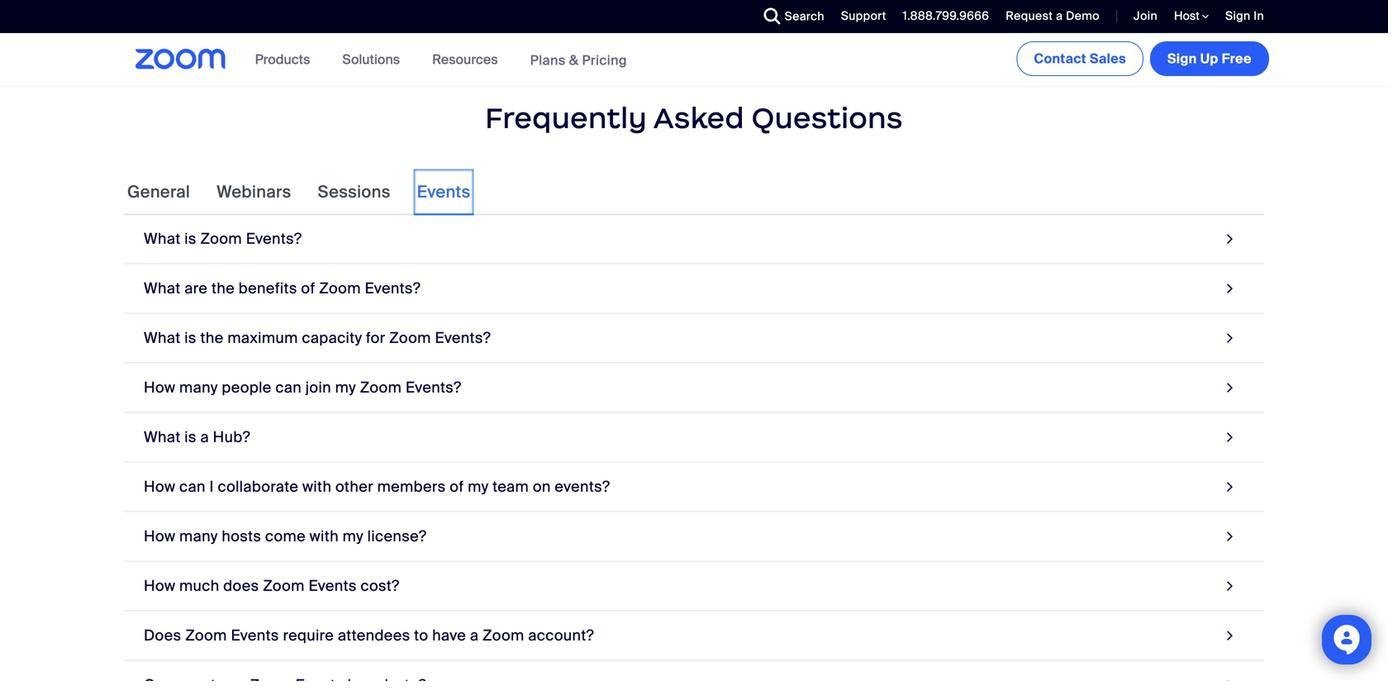 Task type: vqa. For each thing, say whether or not it's contained in the screenshot.
Open chat image
no



Task type: describe. For each thing, give the bounding box(es) containing it.
many for hosts
[[179, 527, 218, 546]]

are
[[185, 279, 208, 298]]

my for license?
[[343, 527, 364, 546]]

&
[[569, 51, 579, 69]]

resources
[[432, 51, 498, 68]]

what for what is a hub?
[[144, 428, 181, 447]]

sign in
[[1226, 8, 1265, 24]]

contact
[[1034, 50, 1087, 67]]

cost?
[[361, 576, 400, 595]]

frequently asked questions
[[485, 100, 903, 136]]

capacity
[[302, 328, 362, 348]]

on
[[533, 477, 551, 496]]

support
[[841, 8, 887, 24]]

does
[[144, 626, 181, 645]]

zoom logo image
[[136, 49, 226, 69]]

solutions button
[[343, 33, 408, 86]]

how much does zoom events cost?
[[144, 576, 400, 595]]

the for are
[[212, 279, 235, 298]]

events tab
[[414, 169, 474, 215]]

how for how many people can join my zoom events?
[[144, 378, 176, 397]]

events inside "dropdown button"
[[231, 626, 279, 645]]

of inside dropdown button
[[301, 279, 315, 298]]

search button
[[752, 0, 829, 33]]

events? inside dropdown button
[[246, 229, 302, 248]]

what are the benefits of zoom events? button
[[124, 264, 1265, 314]]

frequently
[[485, 100, 647, 136]]

what is the maximum capacity for zoom events?
[[144, 328, 491, 348]]

is for zoom
[[185, 229, 197, 248]]

meetings navigation
[[1014, 33, 1273, 79]]

products
[[255, 51, 310, 68]]

join
[[1134, 8, 1158, 24]]

product information navigation
[[243, 33, 640, 87]]

how many people can join my zoom events?
[[144, 378, 462, 397]]

what are the benefits of zoom events?
[[144, 279, 421, 298]]

up
[[1201, 50, 1219, 67]]

have
[[432, 626, 466, 645]]

members
[[377, 477, 446, 496]]

products button
[[255, 33, 318, 86]]

events inside tab
[[417, 181, 471, 202]]

plans
[[530, 51, 566, 69]]

demo
[[1066, 8, 1100, 24]]

right image inside the what is a hub? dropdown button
[[1223, 426, 1238, 448]]

contact sales
[[1034, 50, 1127, 67]]

require
[[283, 626, 334, 645]]

how many people can join my zoom events? button
[[124, 363, 1265, 413]]

a inside the what is a hub? dropdown button
[[200, 428, 209, 447]]

sign for sign up free
[[1168, 50, 1198, 67]]

a inside does zoom events require attendees to have a zoom account? "dropdown button"
[[470, 626, 479, 645]]

is for a
[[185, 428, 197, 447]]

other
[[336, 477, 374, 496]]

how many hosts come with my license? button
[[124, 512, 1265, 562]]

right image for how many people can join my zoom events?
[[1223, 376, 1238, 399]]

events?
[[555, 477, 610, 496]]

maximum
[[228, 328, 298, 348]]

right image for events?
[[1223, 277, 1238, 300]]

tab list containing what is zoom events?
[[124, 214, 1265, 681]]

questions
[[752, 100, 903, 136]]

4 right image from the top
[[1223, 674, 1238, 681]]

is for the
[[185, 328, 197, 348]]

what is zoom events? button
[[124, 214, 1265, 264]]

right image for members
[[1223, 476, 1238, 498]]

of inside dropdown button
[[450, 477, 464, 496]]

host button
[[1175, 8, 1209, 24]]

right image for license?
[[1223, 525, 1238, 548]]

1 vertical spatial my
[[468, 477, 489, 496]]

search
[[785, 9, 825, 24]]

what is the maximum capacity for zoom events? button
[[124, 314, 1265, 363]]

hosts
[[222, 527, 261, 546]]

plans & pricing
[[530, 51, 627, 69]]

asked
[[654, 100, 745, 136]]



Task type: locate. For each thing, give the bounding box(es) containing it.
sign up free button
[[1151, 41, 1270, 76]]

1 vertical spatial of
[[450, 477, 464, 496]]

i
[[210, 477, 214, 496]]

the
[[212, 279, 235, 298], [200, 328, 224, 348]]

join link left host
[[1122, 0, 1162, 33]]

3 right image from the top
[[1223, 426, 1238, 448]]

a right have
[[470, 626, 479, 645]]

4 what from the top
[[144, 428, 181, 447]]

my left team
[[468, 477, 489, 496]]

0 vertical spatial with
[[303, 477, 332, 496]]

my
[[335, 378, 356, 397], [468, 477, 489, 496], [343, 527, 364, 546]]

0 vertical spatial can
[[276, 378, 302, 397]]

3 how from the top
[[144, 527, 176, 546]]

zoom
[[200, 229, 242, 248], [319, 279, 361, 298], [389, 328, 431, 348], [360, 378, 402, 397], [263, 576, 305, 595], [185, 626, 227, 645], [483, 626, 525, 645]]

join link
[[1122, 0, 1162, 33], [1134, 8, 1158, 24]]

contact sales link
[[1017, 41, 1144, 76]]

right image inside what is the maximum capacity for zoom events? dropdown button
[[1223, 327, 1238, 349]]

0 horizontal spatial can
[[179, 477, 206, 496]]

license?
[[368, 527, 427, 546]]

is inside "what is zoom events?" dropdown button
[[185, 229, 197, 248]]

does zoom events require attendees to have a zoom account?
[[144, 626, 594, 645]]

sign left in
[[1226, 8, 1251, 24]]

hub?
[[213, 428, 250, 447]]

sign
[[1226, 8, 1251, 24], [1168, 50, 1198, 67]]

5 right image from the top
[[1223, 525, 1238, 548]]

1 horizontal spatial events
[[309, 576, 357, 595]]

0 vertical spatial sign
[[1226, 8, 1251, 24]]

what
[[144, 229, 181, 248], [144, 279, 181, 298], [144, 328, 181, 348], [144, 428, 181, 447]]

what is zoom events?
[[144, 229, 302, 248]]

is
[[185, 229, 197, 248], [185, 328, 197, 348], [185, 428, 197, 447]]

free
[[1222, 50, 1252, 67]]

many for people
[[179, 378, 218, 397]]

my for zoom
[[335, 378, 356, 397]]

1 right image from the top
[[1223, 228, 1238, 250]]

0 vertical spatial events
[[417, 181, 471, 202]]

general
[[127, 181, 190, 202]]

2 vertical spatial my
[[343, 527, 364, 546]]

1 right image from the top
[[1223, 277, 1238, 300]]

a
[[1056, 8, 1063, 24], [200, 428, 209, 447], [470, 626, 479, 645]]

how inside dropdown button
[[144, 576, 176, 595]]

the inside what are the benefits of zoom events? dropdown button
[[212, 279, 235, 298]]

4 how from the top
[[144, 576, 176, 595]]

events?
[[246, 229, 302, 248], [365, 279, 421, 298], [435, 328, 491, 348], [406, 378, 462, 397]]

with for my
[[310, 527, 339, 546]]

of right benefits
[[301, 279, 315, 298]]

right image for zoom
[[1223, 327, 1238, 349]]

the inside what is the maximum capacity for zoom events? dropdown button
[[200, 328, 224, 348]]

2 right image from the top
[[1223, 376, 1238, 399]]

3 what from the top
[[144, 328, 181, 348]]

what is a hub?
[[144, 428, 250, 447]]

2 horizontal spatial events
[[417, 181, 471, 202]]

1 vertical spatial with
[[310, 527, 339, 546]]

what for what are the benefits of zoom events?
[[144, 279, 181, 298]]

0 horizontal spatial events
[[231, 626, 279, 645]]

1 what from the top
[[144, 229, 181, 248]]

right image inside "what is zoom events?" dropdown button
[[1223, 228, 1238, 250]]

does zoom events require attendees to have a zoom account? button
[[124, 611, 1265, 661]]

join
[[306, 378, 331, 397]]

a left hub?
[[200, 428, 209, 447]]

2 what from the top
[[144, 279, 181, 298]]

1 vertical spatial events
[[309, 576, 357, 595]]

right image inside does zoom events require attendees to have a zoom account? "dropdown button"
[[1223, 624, 1238, 647]]

how much does zoom events cost? button
[[124, 562, 1265, 611]]

2 horizontal spatial a
[[1056, 8, 1063, 24]]

sign up free
[[1168, 50, 1252, 67]]

general tab
[[124, 169, 194, 215]]

pricing
[[582, 51, 627, 69]]

events? inside dropdown button
[[365, 279, 421, 298]]

right image for what is zoom events?
[[1223, 228, 1238, 250]]

banner containing contact sales
[[116, 33, 1273, 87]]

plans & pricing link
[[530, 51, 627, 69], [530, 51, 627, 69]]

tab list
[[124, 169, 474, 215], [124, 214, 1265, 681]]

2 vertical spatial a
[[470, 626, 479, 645]]

0 vertical spatial my
[[335, 378, 356, 397]]

team
[[493, 477, 529, 496]]

sign for sign in
[[1226, 8, 1251, 24]]

1.888.799.9666
[[903, 8, 990, 24]]

how many hosts come with my license?
[[144, 527, 427, 546]]

is inside the what is a hub? dropdown button
[[185, 428, 197, 447]]

host
[[1175, 8, 1203, 24]]

how
[[144, 378, 176, 397], [144, 477, 176, 496], [144, 527, 176, 546], [144, 576, 176, 595]]

0 vertical spatial is
[[185, 229, 197, 248]]

events inside dropdown button
[[309, 576, 357, 595]]

does
[[223, 576, 259, 595]]

is inside what is the maximum capacity for zoom events? dropdown button
[[185, 328, 197, 348]]

is up are
[[185, 229, 197, 248]]

1 horizontal spatial a
[[470, 626, 479, 645]]

0 vertical spatial many
[[179, 378, 218, 397]]

3 right image from the top
[[1223, 624, 1238, 647]]

attendees
[[338, 626, 410, 645]]

many left the people
[[179, 378, 218, 397]]

right image
[[1223, 228, 1238, 250], [1223, 376, 1238, 399], [1223, 624, 1238, 647], [1223, 674, 1238, 681]]

the left maximum
[[200, 328, 224, 348]]

4 right image from the top
[[1223, 476, 1238, 498]]

sessions tab
[[315, 169, 394, 215]]

3 is from the top
[[185, 428, 197, 447]]

sessions
[[318, 181, 391, 202]]

how left much
[[144, 576, 176, 595]]

can left i at the bottom left of page
[[179, 477, 206, 496]]

support link
[[829, 0, 891, 33], [841, 8, 887, 24]]

the right are
[[212, 279, 235, 298]]

people
[[222, 378, 272, 397]]

how can i collaborate with other members of my team on events?
[[144, 477, 610, 496]]

request
[[1006, 8, 1053, 24]]

sales
[[1090, 50, 1127, 67]]

1.888.799.9666 button
[[891, 0, 994, 33], [903, 8, 990, 24]]

to
[[414, 626, 429, 645]]

0 horizontal spatial a
[[200, 428, 209, 447]]

is left hub?
[[185, 428, 197, 447]]

tab list containing general
[[124, 169, 474, 215]]

much
[[179, 576, 220, 595]]

1 horizontal spatial sign
[[1226, 8, 1251, 24]]

how left hosts
[[144, 527, 176, 546]]

resources button
[[432, 33, 506, 86]]

0 horizontal spatial of
[[301, 279, 315, 298]]

account?
[[528, 626, 594, 645]]

2 right image from the top
[[1223, 327, 1238, 349]]

what for what is the maximum capacity for zoom events?
[[144, 328, 181, 348]]

1 vertical spatial the
[[200, 328, 224, 348]]

request a demo
[[1006, 8, 1100, 24]]

0 vertical spatial of
[[301, 279, 315, 298]]

many left hosts
[[179, 527, 218, 546]]

benefits
[[239, 279, 297, 298]]

banner
[[116, 33, 1273, 87]]

webinars tab
[[213, 169, 295, 215]]

right image inside 'how many people can join my zoom events?' dropdown button
[[1223, 376, 1238, 399]]

what for what is zoom events?
[[144, 229, 181, 248]]

6 right image from the top
[[1223, 575, 1238, 597]]

1 vertical spatial many
[[179, 527, 218, 546]]

with
[[303, 477, 332, 496], [310, 527, 339, 546]]

events
[[417, 181, 471, 202], [309, 576, 357, 595], [231, 626, 279, 645]]

sign in link
[[1214, 0, 1273, 33], [1226, 8, 1265, 24]]

right image inside how much does zoom events cost? dropdown button
[[1223, 575, 1238, 597]]

1 vertical spatial a
[[200, 428, 209, 447]]

1 how from the top
[[144, 378, 176, 397]]

with right come
[[310, 527, 339, 546]]

for
[[366, 328, 386, 348]]

how for how can i collaborate with other members of my team on events?
[[144, 477, 176, 496]]

my left license?
[[343, 527, 364, 546]]

zoom inside dropdown button
[[200, 229, 242, 248]]

1 horizontal spatial can
[[276, 378, 302, 397]]

many inside how many hosts come with my license? dropdown button
[[179, 527, 218, 546]]

what inside dropdown button
[[144, 328, 181, 348]]

2 is from the top
[[185, 328, 197, 348]]

0 horizontal spatial sign
[[1168, 50, 1198, 67]]

of right members
[[450, 477, 464, 496]]

0 vertical spatial a
[[1056, 8, 1063, 24]]

how up what is a hub?
[[144, 378, 176, 397]]

0 vertical spatial the
[[212, 279, 235, 298]]

right image inside what are the benefits of zoom events? dropdown button
[[1223, 277, 1238, 300]]

right image
[[1223, 277, 1238, 300], [1223, 327, 1238, 349], [1223, 426, 1238, 448], [1223, 476, 1238, 498], [1223, 525, 1238, 548], [1223, 575, 1238, 597]]

2 how from the top
[[144, 477, 176, 496]]

with for other
[[303, 477, 332, 496]]

2 vertical spatial is
[[185, 428, 197, 447]]

of
[[301, 279, 315, 298], [450, 477, 464, 496]]

many inside 'how many people can join my zoom events?' dropdown button
[[179, 378, 218, 397]]

2 vertical spatial events
[[231, 626, 279, 645]]

can
[[276, 378, 302, 397], [179, 477, 206, 496]]

request a demo link
[[994, 0, 1104, 33], [1006, 8, 1100, 24]]

1 vertical spatial sign
[[1168, 50, 1198, 67]]

1 is from the top
[[185, 229, 197, 248]]

right image for does zoom events require attendees to have a zoom account?
[[1223, 624, 1238, 647]]

come
[[265, 527, 306, 546]]

right image inside how many hosts come with my license? dropdown button
[[1223, 525, 1238, 548]]

1 horizontal spatial of
[[450, 477, 464, 496]]

how for how much does zoom events cost?
[[144, 576, 176, 595]]

how for how many hosts come with my license?
[[144, 527, 176, 546]]

can left join
[[276, 378, 302, 397]]

how left i at the bottom left of page
[[144, 477, 176, 496]]

webinars
[[217, 181, 291, 202]]

1 many from the top
[[179, 378, 218, 397]]

2 tab list from the top
[[124, 214, 1265, 681]]

my right join
[[335, 378, 356, 397]]

sign inside button
[[1168, 50, 1198, 67]]

is down are
[[185, 328, 197, 348]]

what inside dropdown button
[[144, 229, 181, 248]]

solutions
[[343, 51, 400, 68]]

1 tab list from the top
[[124, 169, 474, 215]]

the for is
[[200, 328, 224, 348]]

a left demo
[[1056, 8, 1063, 24]]

collaborate
[[218, 477, 299, 496]]

sign left up
[[1168, 50, 1198, 67]]

1 vertical spatial is
[[185, 328, 197, 348]]

with left other
[[303, 477, 332, 496]]

how can i collaborate with other members of my team on events? button
[[124, 462, 1265, 512]]

what is a hub? button
[[124, 413, 1265, 462]]

join link up meetings navigation
[[1134, 8, 1158, 24]]

right image inside how can i collaborate with other members of my team on events? dropdown button
[[1223, 476, 1238, 498]]

1 vertical spatial can
[[179, 477, 206, 496]]

in
[[1254, 8, 1265, 24]]

2 many from the top
[[179, 527, 218, 546]]



